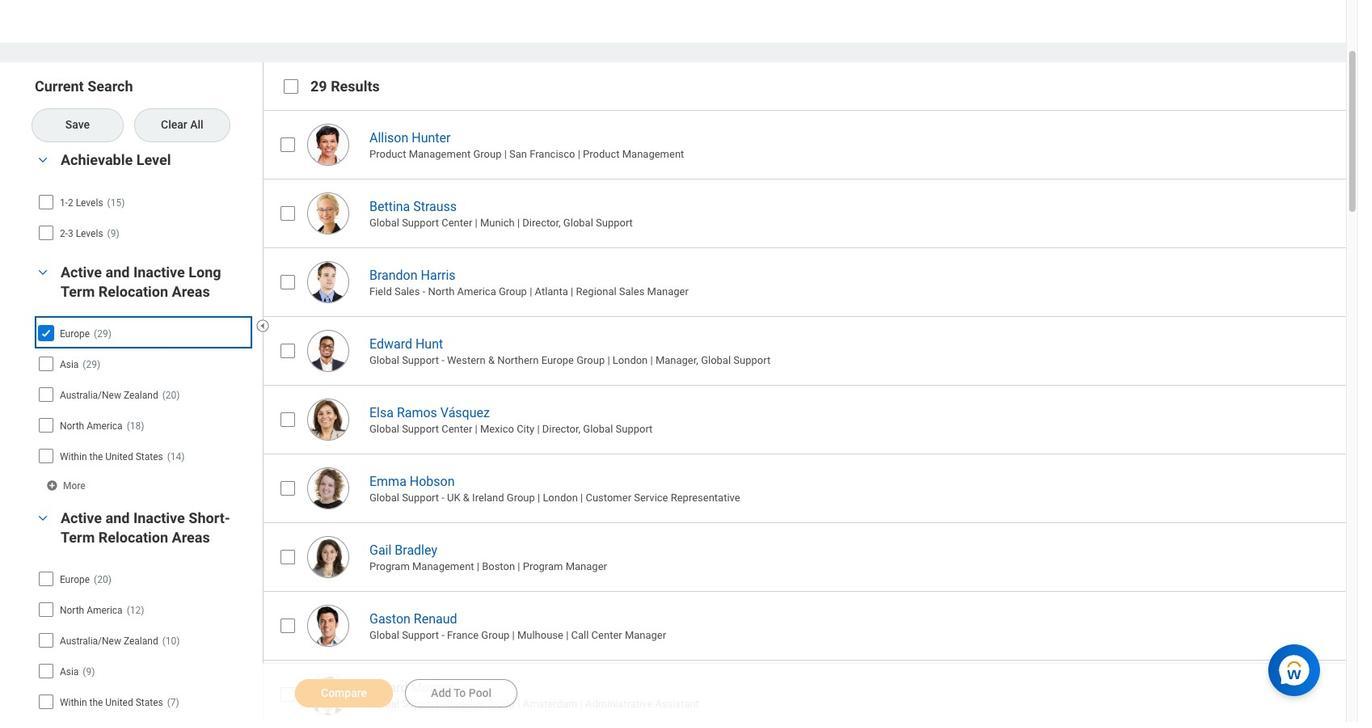 Task type: locate. For each thing, give the bounding box(es) containing it.
1 horizontal spatial (9)
[[107, 228, 119, 239]]

global up regional at the top of the page
[[563, 217, 593, 229]]

active
[[61, 263, 102, 280], [61, 509, 102, 526]]

1 vertical spatial (29)
[[83, 359, 100, 370]]

london left manager,
[[613, 354, 648, 366]]

group left the san
[[473, 148, 502, 160]]

america left (12)
[[87, 605, 123, 616]]

(10)
[[162, 635, 180, 647]]

zealand for (20)
[[124, 390, 158, 401]]

gail
[[369, 542, 392, 558]]

1 and from the top
[[106, 263, 130, 280]]

manager up call
[[566, 560, 607, 573]]

term down 2-3 levels
[[61, 283, 95, 300]]

1 vertical spatial europe
[[541, 354, 574, 366]]

amsterdam
[[523, 698, 578, 710]]

0 vertical spatial manager
[[647, 286, 689, 298]]

program down gail at the bottom
[[369, 560, 410, 573]]

group right "benelux" on the left
[[487, 698, 515, 710]]

support down the hunt
[[402, 354, 439, 366]]

relocation
[[98, 283, 168, 300], [98, 529, 168, 546]]

north for (12)
[[60, 605, 84, 616]]

america
[[457, 286, 496, 298], [87, 420, 123, 432], [87, 605, 123, 616]]

2 within the united states from the top
[[60, 697, 163, 708]]

states inside active and inactive short- term relocation areas "tree"
[[136, 697, 163, 708]]

1 vertical spatial levels
[[76, 228, 103, 239]]

product right "francisco"
[[583, 148, 620, 160]]

1 vertical spatial active
[[61, 509, 102, 526]]

management inside gail bradley list item
[[412, 560, 474, 573]]

europe inside active and inactive short- term relocation areas "tree"
[[60, 574, 90, 585]]

relocation inside the active and inactive long term relocation areas
[[98, 283, 168, 300]]

1 areas from the top
[[172, 283, 210, 300]]

0 vertical spatial london
[[613, 354, 648, 366]]

0 vertical spatial america
[[457, 286, 496, 298]]

0 vertical spatial north america
[[60, 420, 123, 432]]

within the united states
[[60, 451, 163, 462], [60, 697, 163, 708]]

1 vertical spatial term
[[61, 529, 95, 546]]

2 the from the top
[[89, 697, 103, 708]]

active down 2-3 levels
[[61, 263, 102, 280]]

1 within the united states from the top
[[60, 451, 163, 462]]

emma
[[369, 474, 407, 489]]

(20) inside active and inactive long term relocation areas tree
[[162, 390, 180, 401]]

london left customer
[[543, 492, 578, 504]]

global inside emma hobson list item
[[369, 492, 399, 504]]

north america inside active and inactive long term relocation areas tree
[[60, 420, 123, 432]]

zealand
[[124, 390, 158, 401], [124, 635, 158, 647]]

mexico
[[480, 423, 514, 435]]

support inside gerard morgen list item
[[402, 698, 439, 710]]

levels right 3
[[76, 228, 103, 239]]

1 vertical spatial australia/new zealand
[[60, 635, 158, 647]]

1 united from the top
[[105, 451, 133, 462]]

the inside active and inactive long term relocation areas tree
[[89, 451, 103, 462]]

2 states from the top
[[136, 697, 163, 708]]

uk
[[447, 492, 461, 504]]

1 vertical spatial relocation
[[98, 529, 168, 546]]

australia/new zealand down (12)
[[60, 635, 158, 647]]

and
[[106, 263, 130, 280], [106, 509, 130, 526]]

1 asia from the top
[[60, 359, 79, 370]]

allison hunter list item
[[263, 110, 1358, 178]]

1 horizontal spatial sales
[[619, 286, 645, 298]]

product management group   |   san francisco   |   product management
[[369, 148, 684, 160]]

manager right call
[[625, 629, 666, 641]]

1 vertical spatial chevron down image
[[33, 513, 53, 524]]

center inside bettina strauss list item
[[442, 217, 472, 229]]

0 vertical spatial zealand
[[124, 390, 158, 401]]

north america left (18)
[[60, 420, 123, 432]]

0 vertical spatial &
[[488, 354, 495, 366]]

chevron down image inside active and inactive long term relocation areas group
[[33, 267, 53, 278]]

representative
[[671, 492, 740, 504]]

support inside emma hobson list item
[[402, 492, 439, 504]]

london inside edward hunt list item
[[613, 354, 648, 366]]

group left atlanta
[[499, 286, 527, 298]]

global support center   |   munich   |   director, global support
[[369, 217, 633, 229]]

management for bradley
[[412, 560, 474, 573]]

0 vertical spatial europe
[[60, 328, 90, 339]]

within the united states down (18)
[[60, 451, 163, 462]]

center down the vásquez
[[442, 423, 472, 435]]

2 zealand from the top
[[124, 635, 158, 647]]

0 vertical spatial and
[[106, 263, 130, 280]]

chevron down image down more dropdown button
[[33, 513, 53, 524]]

0 vertical spatial active
[[61, 263, 102, 280]]

1 vertical spatial asia
[[60, 666, 79, 677]]

chevron down image up the check small image
[[33, 267, 53, 278]]

1 vertical spatial states
[[136, 697, 163, 708]]

australia/new zealand inside active and inactive long term relocation areas tree
[[60, 390, 158, 401]]

australia/new for asia
[[60, 390, 121, 401]]

brandon harris link
[[369, 264, 456, 283]]

relocation up (12)
[[98, 529, 168, 546]]

active inside the active and inactive long term relocation areas
[[61, 263, 102, 280]]

term for active and inactive short- term relocation areas
[[61, 529, 95, 546]]

program right boston
[[523, 560, 563, 573]]

manager,
[[656, 354, 699, 366]]

areas down the short-
[[172, 529, 210, 546]]

0 vertical spatial term
[[61, 283, 95, 300]]

north america for (12)
[[60, 605, 123, 616]]

1 vertical spatial within the united states
[[60, 697, 163, 708]]

united for (9)
[[105, 697, 133, 708]]

group
[[473, 148, 502, 160], [499, 286, 527, 298], [577, 354, 605, 366], [507, 492, 535, 504], [481, 629, 510, 641], [487, 698, 515, 710]]

1 vertical spatial zealand
[[124, 635, 158, 647]]

- left uk
[[442, 492, 445, 504]]

global inside gaston renaud list item
[[369, 629, 399, 641]]

long
[[189, 263, 221, 280]]

support for hobson
[[402, 492, 439, 504]]

1 vertical spatial within
[[60, 697, 87, 708]]

global support - western & northern europe group   |   london   |   manager, global support
[[369, 354, 771, 366]]

asia inside active and inactive long term relocation areas tree
[[60, 359, 79, 370]]

manager
[[647, 286, 689, 298], [566, 560, 607, 573], [625, 629, 666, 641]]

2 and from the top
[[106, 509, 130, 526]]

1 vertical spatial north america
[[60, 605, 123, 616]]

1 vertical spatial (20)
[[94, 574, 111, 585]]

center inside gaston renaud list item
[[592, 629, 622, 641]]

2 north america from the top
[[60, 605, 123, 616]]

zealand for (10)
[[124, 635, 158, 647]]

support down gerard morgen
[[402, 698, 439, 710]]

filter search field
[[32, 77, 265, 722]]

and for active and inactive long term relocation areas
[[106, 263, 130, 280]]

0 vertical spatial australia/new
[[60, 390, 121, 401]]

center right call
[[592, 629, 622, 641]]

bettina strauss list item
[[263, 178, 1358, 247]]

and inside the active and inactive short- term relocation areas
[[106, 509, 130, 526]]

zealand up (18)
[[124, 390, 158, 401]]

inactive inside the active and inactive long term relocation areas
[[133, 263, 185, 280]]

levels right '2'
[[76, 197, 103, 208]]

(20) for europe
[[94, 574, 111, 585]]

global for edward hunt
[[369, 354, 399, 366]]

1 horizontal spatial london
[[613, 354, 648, 366]]

zealand inside active and inactive short- term relocation areas "tree"
[[124, 635, 158, 647]]

francisco
[[530, 148, 575, 160]]

north up more dropdown button
[[60, 420, 84, 432]]

& inside edward hunt list item
[[488, 354, 495, 366]]

2 program from the left
[[523, 560, 563, 573]]

2 areas from the top
[[172, 529, 210, 546]]

inactive left long
[[133, 263, 185, 280]]

1 vertical spatial and
[[106, 509, 130, 526]]

areas inside the active and inactive short- term relocation areas
[[172, 529, 210, 546]]

states left the "(7)" on the left bottom of the page
[[136, 697, 163, 708]]

1 vertical spatial north
[[60, 420, 84, 432]]

term inside the active and inactive short- term relocation areas
[[61, 529, 95, 546]]

director,
[[523, 217, 561, 229], [542, 423, 581, 435]]

north inside active and inactive short- term relocation areas "tree"
[[60, 605, 84, 616]]

1 active from the top
[[61, 263, 102, 280]]

states
[[136, 451, 163, 462], [136, 697, 163, 708]]

0 vertical spatial north
[[428, 286, 455, 298]]

allison hunter link
[[369, 127, 451, 145]]

|
[[504, 148, 507, 160], [578, 148, 580, 160], [475, 217, 478, 229], [517, 217, 520, 229], [530, 286, 532, 298], [571, 286, 573, 298], [608, 354, 610, 366], [650, 354, 653, 366], [475, 423, 478, 435], [537, 423, 540, 435], [538, 492, 540, 504], [581, 492, 583, 504], [477, 560, 479, 573], [518, 560, 520, 573], [512, 629, 515, 641], [566, 629, 569, 641], [518, 698, 520, 710], [580, 698, 583, 710]]

global up customer
[[583, 423, 613, 435]]

assistant
[[655, 698, 699, 710]]

global support - benelux group   |   amsterdam   |   administrative assistant
[[369, 698, 699, 710]]

active for active and inactive short- term relocation areas
[[61, 509, 102, 526]]

group right the ireland
[[507, 492, 535, 504]]

0 vertical spatial inactive
[[133, 263, 185, 280]]

and for active and inactive short- term relocation areas
[[106, 509, 130, 526]]

1 within from the top
[[60, 451, 87, 462]]

the for (18)
[[89, 451, 103, 462]]

term down more
[[61, 529, 95, 546]]

product down allison
[[369, 148, 406, 160]]

0 horizontal spatial sales
[[394, 286, 420, 298]]

states inside active and inactive long term relocation areas tree
[[136, 451, 163, 462]]

global down edward
[[369, 354, 399, 366]]

america left (18)
[[87, 420, 123, 432]]

1 vertical spatial inactive
[[133, 509, 185, 526]]

global for elsa ramos vásquez
[[369, 423, 399, 435]]

1 relocation from the top
[[98, 283, 168, 300]]

global down elsa
[[369, 423, 399, 435]]

australia/new zealand for (29)
[[60, 390, 158, 401]]

states for (14)
[[136, 451, 163, 462]]

support up service
[[616, 423, 653, 435]]

america inside active and inactive short- term relocation areas "tree"
[[87, 605, 123, 616]]

global for gaston renaud
[[369, 629, 399, 641]]

states for (7)
[[136, 697, 163, 708]]

2 australia/new zealand from the top
[[60, 635, 158, 647]]

active and inactive long term relocation areas button
[[61, 263, 221, 300]]

1 vertical spatial areas
[[172, 529, 210, 546]]

0 vertical spatial chevron down image
[[33, 267, 53, 278]]

management
[[409, 148, 471, 160], [622, 148, 684, 160], [412, 560, 474, 573]]

support inside gaston renaud list item
[[402, 629, 439, 641]]

0 vertical spatial within the united states
[[60, 451, 163, 462]]

(12)
[[127, 605, 144, 616]]

clear all
[[161, 118, 203, 131]]

1 vertical spatial london
[[543, 492, 578, 504]]

and inside the active and inactive long term relocation areas
[[106, 263, 130, 280]]

global right manager,
[[701, 354, 731, 366]]

- inside gaston renaud list item
[[442, 629, 445, 641]]

support for ramos
[[402, 423, 439, 435]]

- inside brandon harris list item
[[423, 286, 425, 298]]

1 term from the top
[[61, 283, 95, 300]]

states left (14)
[[136, 451, 163, 462]]

&
[[488, 354, 495, 366], [463, 492, 470, 504]]

australia/new inside active and inactive short- term relocation areas "tree"
[[60, 635, 121, 647]]

2 vertical spatial america
[[87, 605, 123, 616]]

1 vertical spatial director,
[[542, 423, 581, 435]]

united
[[105, 451, 133, 462], [105, 697, 133, 708]]

(7)
[[167, 697, 179, 708]]

0 vertical spatial within
[[60, 451, 87, 462]]

manager inside gail bradley list item
[[566, 560, 607, 573]]

field sales - north america group   |   atlanta   |   regional sales manager
[[369, 286, 689, 298]]

global down gerard
[[369, 698, 399, 710]]

north america left (12)
[[60, 605, 123, 616]]

within the united states left the "(7)" on the left bottom of the page
[[60, 697, 163, 708]]

2 term from the top
[[61, 529, 95, 546]]

australia/new zealand inside active and inactive short- term relocation areas "tree"
[[60, 635, 158, 647]]

vásquez
[[440, 405, 490, 420]]

center down strauss
[[442, 217, 472, 229]]

0 vertical spatial relocation
[[98, 283, 168, 300]]

1 vertical spatial center
[[442, 423, 472, 435]]

2 australia/new from the top
[[60, 635, 121, 647]]

1 horizontal spatial program
[[523, 560, 563, 573]]

term inside the active and inactive long term relocation areas
[[61, 283, 95, 300]]

- inside gerard morgen list item
[[442, 698, 445, 710]]

chevron down image inside active and inactive short- term relocation areas group
[[33, 513, 53, 524]]

1 vertical spatial the
[[89, 697, 103, 708]]

program
[[369, 560, 410, 573], [523, 560, 563, 573]]

within the united states for (18)
[[60, 451, 163, 462]]

within inside active and inactive short- term relocation areas "tree"
[[60, 697, 87, 708]]

(9) inside active and inactive short- term relocation areas "tree"
[[83, 666, 95, 677]]

1 horizontal spatial &
[[488, 354, 495, 366]]

global down emma
[[369, 492, 399, 504]]

asia inside active and inactive short- term relocation areas "tree"
[[60, 666, 79, 677]]

australia/new inside active and inactive long term relocation areas tree
[[60, 390, 121, 401]]

america inside brandon harris list item
[[457, 286, 496, 298]]

1 vertical spatial australia/new
[[60, 635, 121, 647]]

0 vertical spatial asia
[[60, 359, 79, 370]]

0 vertical spatial (20)
[[162, 390, 180, 401]]

active and inactive long term relocation areas tree
[[36, 319, 249, 470]]

2 vertical spatial center
[[592, 629, 622, 641]]

- inside edward hunt list item
[[442, 354, 445, 366]]

- down morgen
[[442, 698, 445, 710]]

- down renaud on the bottom left of page
[[442, 629, 445, 641]]

director, right munich
[[523, 217, 561, 229]]

edward hunt link
[[369, 333, 443, 351]]

north down harris
[[428, 286, 455, 298]]

1 states from the top
[[136, 451, 163, 462]]

chevron down image
[[33, 267, 53, 278], [33, 513, 53, 524]]

0 horizontal spatial (9)
[[83, 666, 95, 677]]

north left (12)
[[60, 605, 84, 616]]

areas down long
[[172, 283, 210, 300]]

gaston renaud link
[[369, 608, 457, 626]]

inactive left the short-
[[133, 509, 185, 526]]

london inside emma hobson list item
[[543, 492, 578, 504]]

united inside active and inactive short- term relocation areas "tree"
[[105, 697, 133, 708]]

active and inactive long term relocation areas group
[[32, 262, 255, 495]]

north inside active and inactive long term relocation areas tree
[[60, 420, 84, 432]]

- for morgen
[[442, 698, 445, 710]]

0 vertical spatial (29)
[[94, 328, 111, 339]]

0 vertical spatial the
[[89, 451, 103, 462]]

sales right regional at the top of the page
[[619, 286, 645, 298]]

& inside emma hobson list item
[[463, 492, 470, 504]]

asia
[[60, 359, 79, 370], [60, 666, 79, 677]]

1 the from the top
[[89, 451, 103, 462]]

2 within from the top
[[60, 697, 87, 708]]

2 vertical spatial europe
[[60, 574, 90, 585]]

1 horizontal spatial product
[[583, 148, 620, 160]]

united left the "(7)" on the left bottom of the page
[[105, 697, 133, 708]]

europe inside active and inactive long term relocation areas tree
[[60, 328, 90, 339]]

elsa ramos vásquez list item
[[263, 385, 1358, 453]]

(20) down the active and inactive short- term relocation areas
[[94, 574, 111, 585]]

australia/new zealand up (18)
[[60, 390, 158, 401]]

1 vertical spatial united
[[105, 697, 133, 708]]

2 relocation from the top
[[98, 529, 168, 546]]

emma hobson list item
[[263, 453, 1358, 522]]

zealand inside active and inactive long term relocation areas tree
[[124, 390, 158, 401]]

global inside gerard morgen list item
[[369, 698, 399, 710]]

sales
[[394, 286, 420, 298], [619, 286, 645, 298]]

2 asia from the top
[[60, 666, 79, 677]]

active and inactive short- term relocation areas button
[[61, 509, 230, 546]]

areas for short-
[[172, 529, 210, 546]]

1 levels from the top
[[76, 197, 103, 208]]

1 horizontal spatial (20)
[[162, 390, 180, 401]]

support down gaston renaud
[[402, 629, 439, 641]]

inactive inside the active and inactive short- term relocation areas
[[133, 509, 185, 526]]

united inside active and inactive long term relocation areas tree
[[105, 451, 133, 462]]

2 active from the top
[[61, 509, 102, 526]]

& right western on the left of page
[[488, 354, 495, 366]]

1 vertical spatial (9)
[[83, 666, 95, 677]]

2 united from the top
[[105, 697, 133, 708]]

1 vertical spatial manager
[[566, 560, 607, 573]]

areas for long
[[172, 283, 210, 300]]

- down the hunt
[[442, 354, 445, 366]]

hobson
[[410, 474, 455, 489]]

-
[[423, 286, 425, 298], [442, 354, 445, 366], [442, 492, 445, 504], [442, 629, 445, 641], [442, 698, 445, 710]]

group inside edward hunt list item
[[577, 354, 605, 366]]

manager inside gaston renaud list item
[[625, 629, 666, 641]]

gerard morgen link
[[369, 677, 455, 695]]

the inside active and inactive short- term relocation areas "tree"
[[89, 697, 103, 708]]

support for strauss
[[402, 217, 439, 229]]

1 vertical spatial &
[[463, 492, 470, 504]]

product
[[369, 148, 406, 160], [583, 148, 620, 160]]

hunt
[[416, 336, 443, 351]]

relocation down achievable level tree
[[98, 283, 168, 300]]

(9) for 2-3 levels
[[107, 228, 119, 239]]

0 vertical spatial australia/new zealand
[[60, 390, 158, 401]]

europe inside edward hunt list item
[[541, 354, 574, 366]]

short-
[[189, 509, 230, 526]]

support
[[402, 217, 439, 229], [596, 217, 633, 229], [402, 354, 439, 366], [734, 354, 771, 366], [402, 423, 439, 435], [616, 423, 653, 435], [402, 492, 439, 504], [402, 629, 439, 641], [402, 698, 439, 710]]

australia/new
[[60, 390, 121, 401], [60, 635, 121, 647]]

france
[[447, 629, 479, 641]]

1 chevron down image from the top
[[33, 267, 53, 278]]

levels
[[76, 197, 103, 208], [76, 228, 103, 239]]

within the united states inside active and inactive short- term relocation areas "tree"
[[60, 697, 163, 708]]

0 horizontal spatial product
[[369, 148, 406, 160]]

america inside active and inactive long term relocation areas tree
[[87, 420, 123, 432]]

director, right city
[[542, 423, 581, 435]]

group right france
[[481, 629, 510, 641]]

europe
[[60, 328, 90, 339], [541, 354, 574, 366], [60, 574, 90, 585]]

0 vertical spatial director,
[[523, 217, 561, 229]]

center inside elsa ramos vásquez list item
[[442, 423, 472, 435]]

2 vertical spatial manager
[[625, 629, 666, 641]]

(20) inside active and inactive short- term relocation areas "tree"
[[94, 574, 111, 585]]

brandon harris
[[369, 267, 456, 283]]

(9) inside achievable level tree
[[107, 228, 119, 239]]

center for ramos
[[442, 423, 472, 435]]

global down bettina
[[369, 217, 399, 229]]

0 vertical spatial (9)
[[107, 228, 119, 239]]

north america
[[60, 420, 123, 432], [60, 605, 123, 616]]

support down the bettina strauss
[[402, 217, 439, 229]]

1 vertical spatial america
[[87, 420, 123, 432]]

0 vertical spatial areas
[[172, 283, 210, 300]]

ramos
[[397, 405, 437, 420]]

(20) for australia/new zealand
[[162, 390, 180, 401]]

zealand left (10)
[[124, 635, 158, 647]]

term
[[61, 283, 95, 300], [61, 529, 95, 546]]

emma hobson link
[[369, 470, 455, 489]]

1 inactive from the top
[[133, 263, 185, 280]]

(15)
[[107, 197, 125, 208]]

manager up manager,
[[647, 286, 689, 298]]

0 horizontal spatial program
[[369, 560, 410, 573]]

0 horizontal spatial (20)
[[94, 574, 111, 585]]

support down emma hobson
[[402, 492, 439, 504]]

0 horizontal spatial london
[[543, 492, 578, 504]]

2 chevron down image from the top
[[33, 513, 53, 524]]

north america inside active and inactive short- term relocation areas "tree"
[[60, 605, 123, 616]]

2 levels from the top
[[76, 228, 103, 239]]

elsa
[[369, 405, 394, 420]]

0 vertical spatial united
[[105, 451, 133, 462]]

group down regional at the top of the page
[[577, 354, 605, 366]]

1 north america from the top
[[60, 420, 123, 432]]

north
[[428, 286, 455, 298], [60, 420, 84, 432], [60, 605, 84, 616]]

united down (18)
[[105, 451, 133, 462]]

america up western on the left of page
[[457, 286, 496, 298]]

active inside the active and inactive short- term relocation areas
[[61, 509, 102, 526]]

- for renaud
[[442, 629, 445, 641]]

within for north america
[[60, 451, 87, 462]]

australia/new zealand
[[60, 390, 158, 401], [60, 635, 158, 647]]

sales down brandon harris
[[394, 286, 420, 298]]

global for emma hobson
[[369, 492, 399, 504]]

achievable
[[61, 151, 133, 168]]

support down ramos
[[402, 423, 439, 435]]

- for harris
[[423, 286, 425, 298]]

2 inactive from the top
[[133, 509, 185, 526]]

1 australia/new from the top
[[60, 390, 121, 401]]

& right uk
[[463, 492, 470, 504]]

(9)
[[107, 228, 119, 239], [83, 666, 95, 677]]

relocation inside the active and inactive short- term relocation areas
[[98, 529, 168, 546]]

1 zealand from the top
[[124, 390, 158, 401]]

1 product from the left
[[369, 148, 406, 160]]

- inside emma hobson list item
[[442, 492, 445, 504]]

0 horizontal spatial &
[[463, 492, 470, 504]]

within inside active and inactive long term relocation areas tree
[[60, 451, 87, 462]]

areas inside the active and inactive long term relocation areas
[[172, 283, 210, 300]]

(14)
[[167, 451, 185, 462]]

2 vertical spatial north
[[60, 605, 84, 616]]

- down brandon harris
[[423, 286, 425, 298]]

0 vertical spatial center
[[442, 217, 472, 229]]

north for (18)
[[60, 420, 84, 432]]

global down gaston
[[369, 629, 399, 641]]

0 vertical spatial levels
[[76, 197, 103, 208]]

results
[[331, 77, 380, 94]]

within the united states inside active and inactive long term relocation areas tree
[[60, 451, 163, 462]]

western
[[447, 354, 486, 366]]

mulhouse
[[517, 629, 564, 641]]

1 australia/new zealand from the top
[[60, 390, 158, 401]]

active and inactive short- term relocation areas tree
[[38, 565, 249, 715]]

active down more
[[61, 509, 102, 526]]

(20) up (14)
[[162, 390, 180, 401]]

inactive for short-
[[133, 509, 185, 526]]

0 vertical spatial states
[[136, 451, 163, 462]]



Task type: vqa. For each thing, say whether or not it's contained in the screenshot.


Task type: describe. For each thing, give the bounding box(es) containing it.
san
[[509, 148, 527, 160]]

the for (9)
[[89, 697, 103, 708]]

gerard morgen list item
[[263, 660, 1358, 722]]

asia for (9)
[[60, 666, 79, 677]]

current search
[[35, 77, 133, 94]]

29
[[310, 77, 327, 94]]

clear
[[161, 118, 187, 131]]

strauss
[[413, 199, 457, 214]]

group inside brandon harris list item
[[499, 286, 527, 298]]

edward
[[369, 336, 412, 351]]

within for asia
[[60, 697, 87, 708]]

- for hobson
[[442, 492, 445, 504]]

gerard morgen
[[369, 680, 455, 695]]

all
[[190, 118, 203, 131]]

gail bradley list item
[[263, 522, 1358, 591]]

inactive for long
[[133, 263, 185, 280]]

asia for (29)
[[60, 359, 79, 370]]

gail bradley link
[[369, 539, 437, 558]]

levels for 2-3 levels
[[76, 228, 103, 239]]

australia/new zealand for (12)
[[60, 635, 158, 647]]

2-
[[60, 228, 68, 239]]

director, inside bettina strauss list item
[[523, 217, 561, 229]]

chevron down image
[[33, 155, 53, 166]]

service
[[634, 492, 668, 504]]

allison
[[369, 130, 409, 145]]

benelux
[[447, 698, 484, 710]]

hunter
[[412, 130, 451, 145]]

global support center   |   mexico city   |   director, global support
[[369, 423, 653, 435]]

(18)
[[127, 420, 144, 432]]

support for morgen
[[402, 698, 439, 710]]

northern
[[497, 354, 539, 366]]

support up regional at the top of the page
[[596, 217, 633, 229]]

program management   |   boston   |   program manager
[[369, 560, 607, 573]]

gaston renaud list item
[[263, 591, 1358, 660]]

1-
[[60, 197, 68, 208]]

munich
[[480, 217, 515, 229]]

group inside gaston renaud list item
[[481, 629, 510, 641]]

- for hunt
[[442, 354, 445, 366]]

(29) for europe
[[94, 328, 111, 339]]

bradley
[[395, 542, 437, 558]]

levels for 1-2 levels
[[76, 197, 103, 208]]

edward hunt
[[369, 336, 443, 351]]

bettina strauss
[[369, 199, 457, 214]]

search
[[87, 77, 133, 94]]

elsa ramos vásquez link
[[369, 402, 490, 420]]

achievable level tree
[[38, 188, 249, 246]]

(9) for asia
[[83, 666, 95, 677]]

america for (18)
[[87, 420, 123, 432]]

(29) for asia
[[83, 359, 100, 370]]

2
[[68, 197, 73, 208]]

group inside gerard morgen list item
[[487, 698, 515, 710]]

within the united states for (9)
[[60, 697, 163, 708]]

& for emma hobson
[[463, 492, 470, 504]]

europe for (10)
[[60, 574, 90, 585]]

support for renaud
[[402, 629, 439, 641]]

director, inside elsa ramos vásquez list item
[[542, 423, 581, 435]]

field
[[369, 286, 392, 298]]

active and inactive short- term relocation areas group
[[32, 508, 255, 722]]

term for active and inactive long term relocation areas
[[61, 283, 95, 300]]

relocation for long
[[98, 283, 168, 300]]

elsa ramos vásquez
[[369, 405, 490, 420]]

center for strauss
[[442, 217, 472, 229]]

check small image
[[36, 323, 56, 343]]

support for hunt
[[402, 354, 439, 366]]

active for active and inactive long term relocation areas
[[61, 263, 102, 280]]

administrative
[[585, 698, 653, 710]]

group inside emma hobson list item
[[507, 492, 535, 504]]

edward hunt list item
[[263, 316, 1358, 385]]

europe for (20)
[[60, 328, 90, 339]]

more
[[63, 480, 86, 491]]

2 product from the left
[[583, 148, 620, 160]]

bettina strauss link
[[369, 195, 457, 214]]

bettina
[[369, 199, 410, 214]]

current
[[35, 77, 84, 94]]

brandon harris list item
[[263, 247, 1358, 316]]

regional
[[576, 286, 617, 298]]

chevron down image for active and inactive long term relocation areas
[[33, 267, 53, 278]]

gaston renaud
[[369, 611, 457, 626]]

chevron down image for active and inactive short- term relocation areas
[[33, 513, 53, 524]]

boston
[[482, 560, 515, 573]]

more button
[[46, 479, 87, 492]]

city
[[517, 423, 535, 435]]

2-3 levels
[[60, 228, 103, 239]]

brandon
[[369, 267, 418, 283]]

global support - france group   |   mulhouse   |   call center manager
[[369, 629, 666, 641]]

3
[[68, 228, 73, 239]]

customer
[[586, 492, 631, 504]]

1 sales from the left
[[394, 286, 420, 298]]

& for edward hunt
[[488, 354, 495, 366]]

active and inactive short- term relocation areas
[[61, 509, 230, 546]]

australia/new for north america
[[60, 635, 121, 647]]

relocation for short-
[[98, 529, 168, 546]]

manager inside brandon harris list item
[[647, 286, 689, 298]]

united for (18)
[[105, 451, 133, 462]]

north inside brandon harris list item
[[428, 286, 455, 298]]

america for (12)
[[87, 605, 123, 616]]

atlanta
[[535, 286, 568, 298]]

gerard
[[369, 680, 408, 695]]

global support - uk & ireland group   |   london   |   customer service representative
[[369, 492, 740, 504]]

clear all button
[[135, 109, 229, 141]]

1 program from the left
[[369, 560, 410, 573]]

group inside allison hunter list item
[[473, 148, 502, 160]]

global for gerard morgen
[[369, 698, 399, 710]]

global for bettina strauss
[[369, 217, 399, 229]]

morgen
[[411, 680, 455, 695]]

call
[[571, 629, 589, 641]]

gail bradley
[[369, 542, 437, 558]]

north america for (18)
[[60, 420, 123, 432]]

2 sales from the left
[[619, 286, 645, 298]]

renaud
[[414, 611, 457, 626]]

gaston
[[369, 611, 411, 626]]

achievable level
[[61, 151, 171, 168]]

ireland
[[472, 492, 504, 504]]

save button
[[32, 109, 123, 141]]

achievable level group
[[32, 149, 255, 250]]

emma hobson
[[369, 474, 455, 489]]

achievable level button
[[61, 151, 171, 168]]

1-2 levels
[[60, 197, 103, 208]]

29 results
[[310, 77, 380, 94]]

management for hunter
[[409, 148, 471, 160]]

active and inactive long term relocation areas
[[61, 263, 221, 300]]

support right manager,
[[734, 354, 771, 366]]

harris
[[421, 267, 456, 283]]



